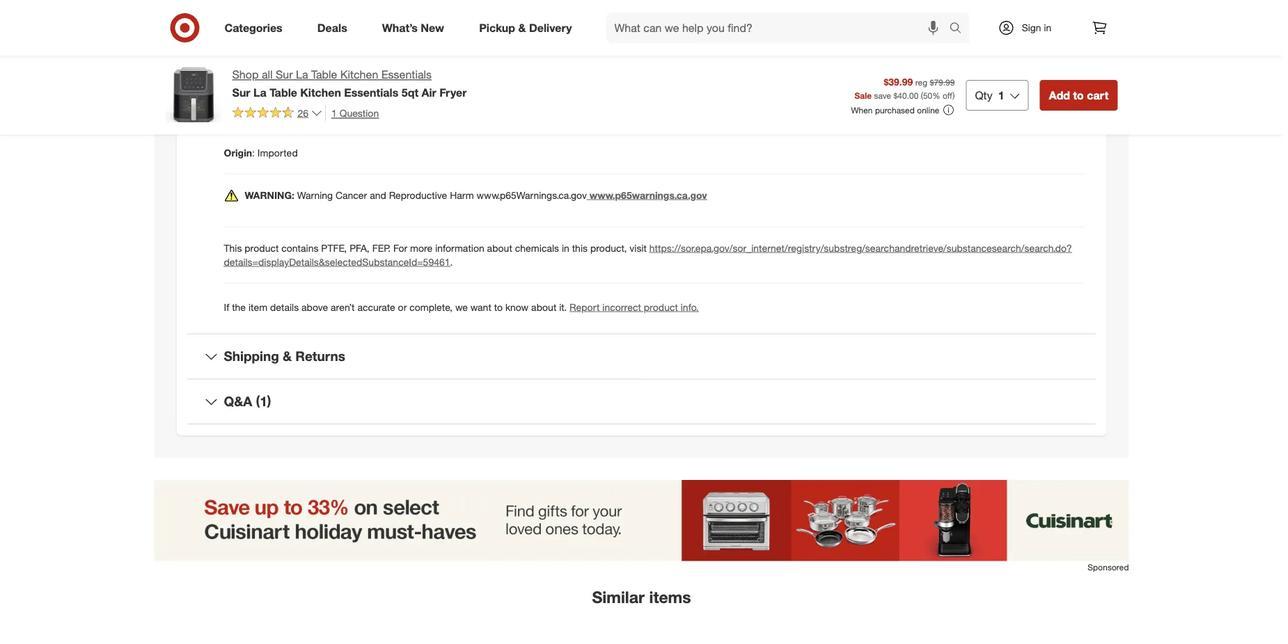 Task type: describe. For each thing, give the bounding box(es) containing it.
air
[[422, 86, 437, 99]]

warning: warning  cancer and reproductive harm www.p65warnings.ca.gov www.p65warnings.ca.gov
[[245, 189, 707, 201]]

what's new
[[382, 21, 445, 35]]

this
[[224, 242, 242, 254]]

0 vertical spatial essentials
[[382, 68, 432, 82]]

advertisement region
[[154, 481, 1130, 562]]

https://sor.epa.gov/sor_internet/registry/substreg/searchandretrieve/substancesearch/search.do? details=displaydetails&selectedsubstanceid=59461 link
[[224, 242, 1073, 268]]

pickup & delivery link
[[468, 13, 590, 43]]

information
[[435, 242, 485, 254]]

report incorrect product info. button
[[570, 301, 699, 315]]

all
[[262, 68, 273, 82]]

shop
[[232, 68, 259, 82]]

purchased
[[876, 105, 915, 115]]

0 horizontal spatial in
[[562, 242, 570, 254]]

item
[[224, 104, 245, 116]]

www.p65warnings.ca.gov
[[477, 189, 587, 201]]

sale
[[855, 90, 872, 101]]

online
[[918, 105, 940, 115]]

chemicals
[[515, 242, 559, 254]]

89039437
[[252, 19, 296, 31]]

what's new link
[[370, 13, 462, 43]]

26
[[298, 107, 309, 119]]

new
[[421, 21, 445, 35]]

item
[[249, 301, 268, 314]]

number
[[247, 104, 284, 116]]

question
[[340, 107, 379, 119]]

similar
[[592, 588, 645, 608]]

upc : 810115941323
[[224, 62, 315, 74]]

report
[[570, 301, 600, 314]]

40.00
[[898, 90, 919, 101]]

add to cart
[[1050, 88, 1109, 102]]

want
[[471, 301, 492, 314]]

origin
[[224, 147, 252, 159]]

the
[[232, 301, 246, 314]]

1 vertical spatial to
[[494, 301, 503, 314]]

: for imported
[[252, 147, 255, 159]]

info.
[[681, 301, 699, 314]]

for more information about chemicals in this product, visit
[[394, 242, 647, 254]]

fryer
[[440, 86, 467, 99]]

sign in link
[[987, 13, 1074, 43]]

search
[[944, 22, 977, 36]]

%
[[933, 90, 941, 101]]

accurate
[[358, 301, 395, 314]]

1 inside 1 question link
[[332, 107, 337, 119]]

(
[[921, 90, 924, 101]]

1151
[[357, 104, 379, 116]]

)
[[953, 90, 955, 101]]

pfa,
[[350, 242, 370, 254]]

What can we help you find? suggestions appear below search field
[[606, 13, 953, 43]]

contains
[[282, 242, 319, 254]]

when purchased online
[[851, 105, 940, 115]]

0 vertical spatial la
[[296, 68, 308, 82]]

(1)
[[256, 394, 271, 410]]

q&a (1)
[[224, 394, 271, 410]]

warning:
[[245, 189, 295, 201]]

returns
[[296, 349, 345, 365]]

and
[[370, 189, 386, 201]]

072-
[[322, 104, 342, 116]]

in inside sign in link
[[1045, 22, 1052, 34]]

& for pickup
[[519, 21, 526, 35]]

www.p65warnings.ca.gov
[[590, 189, 707, 201]]

810115941323
[[250, 62, 315, 74]]

1 horizontal spatial .
[[450, 256, 453, 268]]

shipping
[[224, 349, 279, 365]]

$39.99 reg $79.99 sale save $ 40.00 ( 50 % off )
[[855, 76, 955, 101]]



Task type: vqa. For each thing, say whether or not it's contained in the screenshot.
Deals link
yes



Task type: locate. For each thing, give the bounding box(es) containing it.
to right want
[[494, 301, 503, 314]]

more
[[410, 242, 433, 254]]

details
[[270, 301, 299, 314]]

& for shipping
[[283, 349, 292, 365]]

save
[[875, 90, 892, 101]]

upc
[[224, 62, 245, 74]]

add to cart button
[[1040, 80, 1118, 111]]

visit
[[630, 242, 647, 254]]

delivery
[[529, 21, 572, 35]]

& inside 'dropdown button'
[[283, 349, 292, 365]]

warning
[[297, 189, 333, 201]]

04-
[[342, 104, 357, 116]]

about
[[487, 242, 513, 254], [532, 301, 557, 314]]

0 horizontal spatial table
[[270, 86, 297, 99]]

categories link
[[213, 13, 300, 43]]

: left all
[[245, 62, 248, 74]]

1 vertical spatial table
[[270, 86, 297, 99]]

0 horizontal spatial .
[[388, 242, 391, 254]]

https://sor.epa.gov/sor_internet/registry/substreg/searchandretrieve/substancesearch/search.do?
[[650, 242, 1073, 254]]

shipping & returns button
[[188, 335, 1096, 379]]

product left info.
[[644, 301, 678, 314]]

to inside button
[[1074, 88, 1084, 102]]

items
[[650, 588, 691, 608]]

1 vertical spatial kitchen
[[300, 86, 341, 99]]

1 horizontal spatial in
[[1045, 22, 1052, 34]]

$39.99
[[884, 76, 913, 88]]

details=displaydetails&selectedsubstanceid=59461
[[224, 256, 450, 268]]

1 vertical spatial essentials
[[344, 86, 399, 99]]

0 horizontal spatial to
[[494, 301, 503, 314]]

it.
[[559, 301, 567, 314]]

product,
[[591, 242, 627, 254]]

1 horizontal spatial to
[[1074, 88, 1084, 102]]

qty
[[976, 88, 993, 102]]

0 horizontal spatial la
[[254, 86, 267, 99]]

aren't
[[331, 301, 355, 314]]

deals link
[[306, 13, 365, 43]]

for
[[394, 242, 408, 254]]

1 horizontal spatial sur
[[276, 68, 293, 82]]

cancer
[[336, 189, 367, 201]]

1 horizontal spatial about
[[532, 301, 557, 314]]

$79.99
[[930, 77, 955, 87]]

we
[[456, 301, 468, 314]]

sur right all
[[276, 68, 293, 82]]

q&a (1) button
[[188, 380, 1096, 424]]

1 left 04-
[[332, 107, 337, 119]]

tcin : 89039437
[[224, 19, 296, 31]]

in left this
[[562, 242, 570, 254]]

if
[[224, 301, 229, 314]]

sign
[[1022, 22, 1042, 34]]

0 vertical spatial in
[[1045, 22, 1052, 34]]

sign in
[[1022, 22, 1052, 34]]

off
[[943, 90, 953, 101]]

www.p65warnings.ca.gov link
[[587, 189, 707, 201]]

this
[[572, 242, 588, 254]]

ptfe,
[[321, 242, 347, 254]]

deals
[[317, 21, 347, 35]]

product right this
[[245, 242, 279, 254]]

https://sor.epa.gov/sor_internet/registry/substreg/searchandretrieve/substancesearch/search.do? details=displaydetails&selectedsubstanceid=59461
[[224, 242, 1073, 268]]

la right all
[[296, 68, 308, 82]]

table up 072-
[[311, 68, 337, 82]]

1 question
[[332, 107, 379, 119]]

26 link
[[232, 105, 323, 122]]

0 vertical spatial product
[[245, 242, 279, 254]]

cart
[[1088, 88, 1109, 102]]

add
[[1050, 88, 1071, 102]]

in
[[1045, 22, 1052, 34], [562, 242, 570, 254]]

1 vertical spatial la
[[254, 86, 267, 99]]

& right pickup
[[519, 21, 526, 35]]

shop all sur la table kitchen essentials sur la table kitchen essentials 5qt air fryer
[[232, 68, 467, 99]]

search button
[[944, 13, 977, 46]]

sponsored
[[1088, 563, 1130, 573]]

kitchen up 1151
[[340, 68, 378, 82]]

pickup
[[479, 21, 516, 35]]

: for 89039437
[[247, 19, 250, 31]]

1 vertical spatial product
[[644, 301, 678, 314]]

0 horizontal spatial sur
[[232, 86, 250, 99]]

1 horizontal spatial la
[[296, 68, 308, 82]]

la up the number
[[254, 86, 267, 99]]

: for 810115941323
[[245, 62, 248, 74]]

$
[[894, 90, 898, 101]]

: left imported
[[252, 147, 255, 159]]

similar items region
[[154, 481, 1130, 618]]

complete,
[[410, 301, 453, 314]]

0 vertical spatial about
[[487, 242, 513, 254]]

q&a
[[224, 394, 252, 410]]

0 vertical spatial table
[[311, 68, 337, 82]]

1 vertical spatial in
[[562, 242, 570, 254]]

or
[[398, 301, 407, 314]]

incorrect
[[603, 301, 642, 314]]

essentials up 5qt
[[382, 68, 432, 82]]

1 question link
[[325, 105, 379, 121]]

about left it.
[[532, 301, 557, 314]]

0 vertical spatial &
[[519, 21, 526, 35]]

origin : imported
[[224, 147, 298, 159]]

essentials
[[382, 68, 432, 82], [344, 86, 399, 99]]

1 horizontal spatial 1
[[999, 88, 1005, 102]]

in right sign
[[1045, 22, 1052, 34]]

pickup & delivery
[[479, 21, 572, 35]]

0 horizontal spatial product
[[245, 242, 279, 254]]

50
[[924, 90, 933, 101]]

qty 1
[[976, 88, 1005, 102]]

this product contains ptfe, pfa, fep .
[[224, 242, 394, 254]]

1 vertical spatial 1
[[332, 107, 337, 119]]

when
[[851, 105, 873, 115]]

(dpci)
[[287, 104, 317, 116]]

imported
[[258, 147, 298, 159]]

: left 89039437
[[247, 19, 250, 31]]

1 horizontal spatial product
[[644, 301, 678, 314]]

1 horizontal spatial &
[[519, 21, 526, 35]]

to right add
[[1074, 88, 1084, 102]]

sur
[[276, 68, 293, 82], [232, 86, 250, 99]]

1 vertical spatial sur
[[232, 86, 250, 99]]

reg
[[916, 77, 928, 87]]

0 horizontal spatial about
[[487, 242, 513, 254]]

. left for
[[388, 242, 391, 254]]

. down information
[[450, 256, 453, 268]]

table up 26 link
[[270, 86, 297, 99]]

image of sur la table kitchen essentials 5qt air fryer image
[[165, 67, 221, 123]]

1 right the qty on the top right of page
[[999, 88, 1005, 102]]

0 vertical spatial kitchen
[[340, 68, 378, 82]]

kitchen up 072-
[[300, 86, 341, 99]]

0 vertical spatial to
[[1074, 88, 1084, 102]]

1 horizontal spatial table
[[311, 68, 337, 82]]

sur down shop
[[232, 86, 250, 99]]

1 vertical spatial .
[[450, 256, 453, 268]]

5qt
[[402, 86, 419, 99]]

shipping & returns
[[224, 349, 345, 365]]

.
[[388, 242, 391, 254], [450, 256, 453, 268]]

la
[[296, 68, 308, 82], [254, 86, 267, 99]]

about left chemicals
[[487, 242, 513, 254]]

what's
[[382, 21, 418, 35]]

categories
[[225, 21, 283, 35]]

0 horizontal spatial 1
[[332, 107, 337, 119]]

0 vertical spatial sur
[[276, 68, 293, 82]]

& left returns
[[283, 349, 292, 365]]

essentials up 1151
[[344, 86, 399, 99]]

table
[[311, 68, 337, 82], [270, 86, 297, 99]]

above
[[302, 301, 328, 314]]

reproductive
[[389, 189, 447, 201]]

0 vertical spatial 1
[[999, 88, 1005, 102]]

0 horizontal spatial &
[[283, 349, 292, 365]]

1 vertical spatial about
[[532, 301, 557, 314]]

: left 072-
[[317, 104, 319, 116]]

item number (dpci) : 072-04-1151
[[224, 104, 379, 116]]

0 vertical spatial .
[[388, 242, 391, 254]]

1 vertical spatial &
[[283, 349, 292, 365]]



